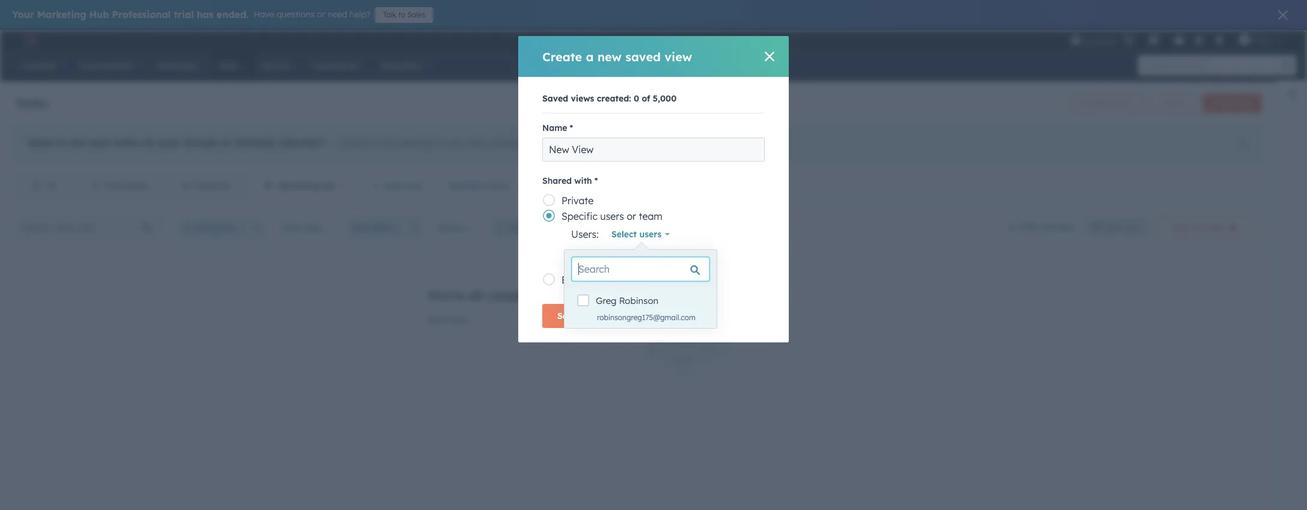 Task type: describe. For each thing, give the bounding box(es) containing it.
notifications button
[[1210, 30, 1230, 49]]

navigation containing all
[[15, 171, 361, 202]]

to inside button
[[399, 10, 406, 19]]

upgrade
[[1084, 36, 1116, 45]]

connect a new calendar to sync tasks created in hubspot. go to settings
[[338, 138, 630, 149]]

edit
[[1021, 222, 1038, 233]]

shared
[[543, 176, 572, 186]]

select for users:
[[612, 229, 637, 240]]

manage views link
[[441, 174, 517, 198]]

of
[[642, 93, 651, 104]]

add
[[385, 180, 401, 191]]

manage for manage queues
[[1079, 99, 1107, 108]]

greg
[[596, 295, 617, 307]]

notifications image
[[1214, 35, 1225, 46]]

go to settings link
[[572, 138, 630, 149]]

settings link
[[1192, 33, 1207, 46]]

close image
[[765, 52, 775, 61]]

date
[[372, 223, 391, 233]]

or inside shared with * element
[[627, 211, 637, 223]]

to left 'see'
[[56, 137, 66, 149]]

select a team button
[[603, 247, 685, 271]]

create for create a new saved view
[[543, 49, 583, 64]]

cancel button
[[600, 304, 658, 328]]

start 0 tasks
[[1172, 223, 1225, 233]]

a for create
[[586, 49, 594, 64]]

all link
[[16, 171, 73, 201]]

assignee
[[197, 223, 234, 233]]

edit columns button
[[1009, 220, 1075, 236]]

hubspot image
[[22, 32, 36, 47]]

search image
[[1283, 61, 1291, 70]]

import link
[[1151, 94, 1196, 113]]

you're all caught up on tasks.
[[427, 288, 605, 303]]

caught
[[487, 288, 529, 303]]

manage queues
[[1079, 99, 1134, 108]]

queue
[[438, 223, 465, 233]]

robinsongreg175@gmail.com
[[597, 313, 696, 322]]

5,000
[[653, 93, 677, 104]]

questions
[[277, 9, 315, 20]]

shared with * element
[[543, 191, 765, 289]]

go
[[572, 138, 583, 149]]

view for save view
[[1125, 223, 1140, 232]]

sales
[[408, 10, 426, 19]]

users for select
[[640, 229, 662, 240]]

see
[[69, 137, 85, 149]]

more filters link
[[489, 216, 565, 240]]

nice
[[427, 315, 445, 325]]

queues
[[1109, 99, 1134, 108]]

help button
[[1169, 30, 1190, 49]]

you're
[[427, 288, 465, 303]]

due today
[[105, 180, 147, 191]]

all
[[47, 180, 56, 191]]

due date
[[353, 223, 391, 233]]

your marketing hub professional trial has ended. have questions or need help?
[[12, 8, 371, 20]]

created:
[[597, 93, 631, 104]]

views for saved
[[571, 93, 595, 104]]

(1)
[[183, 223, 194, 233]]

queue button
[[430, 216, 481, 240]]

2 your from the left
[[158, 137, 181, 149]]

task
[[1238, 99, 1252, 108]]

start
[[1172, 223, 1193, 233]]

upcoming ( 0 )
[[278, 180, 334, 191]]

save for save view
[[1106, 223, 1123, 232]]

create task
[[1213, 99, 1252, 108]]

your
[[12, 8, 34, 20]]

greg robinson list box
[[565, 289, 717, 328]]

tasks
[[15, 95, 48, 110]]

want to see your tasks on your google or outlook calendar? alert
[[15, 125, 1263, 161]]

tasks banner
[[15, 90, 1263, 113]]

talk to sales
[[383, 10, 426, 19]]

everyone
[[562, 274, 604, 286]]

tasks.
[[570, 288, 605, 303]]

greg robinson
[[596, 295, 659, 307]]

hubspot link
[[14, 32, 45, 47]]

overdue
[[195, 180, 229, 191]]

save view
[[1106, 223, 1140, 232]]

due for due date
[[353, 223, 370, 233]]

Name text field
[[543, 138, 765, 162]]

menu containing music
[[1070, 30, 1293, 49]]

professional
[[112, 8, 171, 20]]

start 0 tasks button
[[1157, 216, 1253, 240]]

close image for connect a new calendar to sync tasks created in hubspot.
[[1240, 140, 1248, 147]]

select users button
[[604, 223, 678, 247]]

calling icon button
[[1119, 32, 1139, 48]]

need
[[328, 9, 347, 20]]

trial
[[174, 8, 194, 20]]

private
[[562, 195, 594, 207]]

saved
[[543, 93, 569, 104]]

calling icon image
[[1124, 35, 1134, 46]]

1 your from the left
[[89, 137, 111, 149]]

upgrade image
[[1071, 35, 1082, 46]]

(1) assignee
[[183, 223, 234, 233]]

sync
[[447, 138, 464, 149]]

saved views created: 0 of 5,000
[[543, 93, 677, 104]]

greg robinson image
[[1240, 34, 1251, 45]]

in
[[523, 138, 530, 149]]



Task type: locate. For each thing, give the bounding box(es) containing it.
or
[[317, 9, 325, 20], [222, 137, 232, 149], [627, 211, 637, 223]]

manage inside 'manage queues' link
[[1079, 99, 1107, 108]]

google
[[184, 137, 219, 149]]

0 horizontal spatial manage
[[449, 180, 483, 191]]

tasks inside the start 0 tasks "button"
[[1204, 223, 1225, 233]]

0 horizontal spatial due
[[105, 180, 121, 191]]

robinson
[[619, 295, 659, 307]]

shared with *
[[543, 176, 598, 186]]

team:
[[571, 253, 598, 265]]

manage views
[[449, 180, 509, 191]]

2 vertical spatial or
[[627, 211, 637, 223]]

1 vertical spatial manage
[[449, 180, 483, 191]]

close image inside want to see your tasks on your google or outlook calendar? "alert"
[[1240, 140, 1248, 147]]

settings image
[[1194, 35, 1205, 46]]

manage left queues
[[1079, 99, 1107, 108]]

0 horizontal spatial create
[[543, 49, 583, 64]]

(1) assignee button
[[176, 216, 251, 240]]

1 horizontal spatial save
[[1106, 223, 1123, 232]]

a for select
[[639, 253, 644, 264]]

want to see your tasks on your google or outlook calendar?
[[28, 137, 326, 149]]

created
[[490, 138, 520, 149]]

save view button
[[1083, 218, 1150, 238]]

with
[[575, 176, 592, 186]]

on up today
[[143, 137, 155, 149]]

new for calendar
[[381, 138, 397, 149]]

connect
[[338, 138, 371, 149]]

1 vertical spatial 0
[[326, 180, 331, 191]]

specific users or team
[[562, 211, 663, 223]]

2 horizontal spatial tasks
[[1204, 223, 1225, 233]]

overdue link
[[163, 171, 246, 201]]

0 vertical spatial 0
[[634, 93, 640, 104]]

new inside want to see your tasks on your google or outlook calendar? "alert"
[[381, 138, 397, 149]]

2 horizontal spatial view
[[1125, 223, 1140, 232]]

outlook
[[235, 137, 274, 149]]

1 horizontal spatial due
[[353, 223, 370, 233]]

new left saved
[[598, 49, 622, 64]]

a
[[586, 49, 594, 64], [373, 138, 378, 149], [639, 253, 644, 264]]

columns
[[1040, 222, 1075, 233]]

1 vertical spatial or
[[222, 137, 232, 149]]

your left google
[[158, 137, 181, 149]]

1 horizontal spatial 0
[[634, 93, 640, 104]]

users up select users on the top of page
[[601, 211, 624, 223]]

talk to sales button
[[376, 7, 433, 23]]

0 horizontal spatial views
[[485, 180, 509, 191]]

create up saved
[[543, 49, 583, 64]]

a inside popup button
[[639, 253, 644, 264]]

search button
[[1277, 55, 1297, 76]]

0 horizontal spatial view
[[404, 180, 423, 191]]

0 vertical spatial users
[[601, 211, 624, 223]]

select down select users on the top of page
[[611, 253, 636, 264]]

team
[[639, 211, 663, 223], [647, 253, 668, 264]]

)
[[331, 180, 334, 191]]

1 vertical spatial close image
[[1240, 140, 1248, 147]]

manage
[[1079, 99, 1107, 108], [449, 180, 483, 191]]

or right google
[[222, 137, 232, 149]]

2 horizontal spatial a
[[639, 253, 644, 264]]

team up select users on the top of page
[[639, 211, 663, 223]]

1 vertical spatial users
[[640, 229, 662, 240]]

view right add
[[404, 180, 423, 191]]

1 horizontal spatial your
[[158, 137, 181, 149]]

close image for have questions or need help?
[[1279, 10, 1289, 20]]

views for manage
[[485, 180, 509, 191]]

talk
[[383, 10, 397, 19]]

1 vertical spatial view
[[404, 180, 423, 191]]

users up select a team popup button
[[640, 229, 662, 240]]

users for specific
[[601, 211, 624, 223]]

a down select users dropdown button
[[639, 253, 644, 264]]

0 vertical spatial a
[[586, 49, 594, 64]]

0 left of
[[634, 93, 640, 104]]

menu
[[1070, 30, 1293, 49]]

to right go
[[586, 138, 595, 149]]

0 vertical spatial new
[[598, 49, 622, 64]]

create for create task
[[1213, 99, 1236, 108]]

select a team
[[611, 253, 668, 264]]

view inside button
[[1125, 223, 1140, 232]]

due inside due date popup button
[[353, 223, 370, 233]]

task type
[[281, 223, 322, 233]]

ended.
[[217, 8, 249, 20]]

a up "saved views created: 0 of 5,000"
[[586, 49, 594, 64]]

(
[[323, 180, 326, 191]]

0 horizontal spatial your
[[89, 137, 111, 149]]

want
[[28, 137, 53, 149]]

1 horizontal spatial manage
[[1079, 99, 1107, 108]]

0 vertical spatial on
[[143, 137, 155, 149]]

task type button
[[273, 216, 338, 240]]

manage for manage views
[[449, 180, 483, 191]]

view left start
[[1125, 223, 1140, 232]]

cancel
[[615, 311, 643, 322]]

1 vertical spatial on
[[552, 288, 567, 303]]

type
[[303, 223, 322, 233]]

music button
[[1233, 30, 1292, 49]]

0 vertical spatial close image
[[1279, 10, 1289, 20]]

1 vertical spatial team
[[647, 253, 668, 264]]

select inside popup button
[[611, 253, 636, 264]]

1 vertical spatial due
[[353, 223, 370, 233]]

save right 'columns'
[[1106, 223, 1123, 232]]

0 inside "button"
[[1196, 223, 1201, 233]]

team down select users dropdown button
[[647, 253, 668, 264]]

create task link
[[1203, 94, 1263, 113]]

manage up queue popup button at the left top
[[449, 180, 483, 191]]

saved
[[626, 49, 661, 64]]

1 horizontal spatial create
[[1213, 99, 1236, 108]]

create left task
[[1213, 99, 1236, 108]]

Search task title search field
[[15, 216, 161, 240]]

have
[[254, 9, 274, 20]]

music
[[1253, 35, 1274, 45]]

1 horizontal spatial users
[[640, 229, 662, 240]]

2 vertical spatial view
[[1125, 223, 1140, 232]]

create
[[543, 49, 583, 64], [1213, 99, 1236, 108]]

calendar
[[399, 138, 434, 149]]

a for connect
[[373, 138, 378, 149]]

new
[[598, 49, 622, 64], [381, 138, 397, 149]]

1 vertical spatial create
[[1213, 99, 1236, 108]]

1 horizontal spatial on
[[552, 288, 567, 303]]

save button
[[543, 304, 593, 328]]

select for team:
[[611, 253, 636, 264]]

settings
[[597, 138, 630, 149]]

1 vertical spatial save
[[558, 311, 578, 322]]

more filters
[[509, 223, 557, 233]]

marketplaces image
[[1149, 35, 1160, 46]]

on inside "alert"
[[143, 137, 155, 149]]

0 vertical spatial manage
[[1079, 99, 1107, 108]]

1 horizontal spatial views
[[571, 93, 595, 104]]

0 vertical spatial due
[[105, 180, 121, 191]]

up
[[532, 288, 548, 303]]

due today link
[[73, 171, 163, 201]]

1 horizontal spatial new
[[598, 49, 622, 64]]

view inside popup button
[[404, 180, 423, 191]]

0 horizontal spatial 0
[[326, 180, 331, 191]]

0 horizontal spatial on
[[143, 137, 155, 149]]

help image
[[1174, 35, 1185, 46]]

view for add view
[[404, 180, 423, 191]]

select inside dropdown button
[[612, 229, 637, 240]]

manage inside manage views link
[[449, 180, 483, 191]]

import
[[1161, 99, 1186, 108]]

a inside "alert"
[[373, 138, 378, 149]]

your right 'see'
[[89, 137, 111, 149]]

0 vertical spatial create
[[543, 49, 583, 64]]

0 horizontal spatial or
[[222, 137, 232, 149]]

due inside due today link
[[105, 180, 121, 191]]

new for saved
[[598, 49, 622, 64]]

views down the created
[[485, 180, 509, 191]]

select
[[612, 229, 637, 240], [611, 253, 636, 264]]

0 right upcoming
[[326, 180, 331, 191]]

or up select users on the top of page
[[627, 211, 637, 223]]

0 vertical spatial views
[[571, 93, 595, 104]]

close image down task
[[1240, 140, 1248, 147]]

0 horizontal spatial users
[[601, 211, 624, 223]]

due left date
[[353, 223, 370, 233]]

0 horizontal spatial new
[[381, 138, 397, 149]]

specific
[[562, 211, 598, 223]]

tasks
[[114, 137, 140, 149], [467, 138, 488, 149], [1204, 223, 1225, 233]]

due left today
[[105, 180, 121, 191]]

calendar?
[[278, 137, 326, 149]]

Search search field
[[572, 257, 710, 282]]

0 vertical spatial save
[[1106, 223, 1123, 232]]

2 vertical spatial a
[[639, 253, 644, 264]]

edit columns
[[1021, 222, 1075, 233]]

1 horizontal spatial close image
[[1279, 10, 1289, 20]]

0 vertical spatial or
[[317, 9, 325, 20]]

views right saved
[[571, 93, 595, 104]]

to right talk
[[399, 10, 406, 19]]

or inside "alert"
[[222, 137, 232, 149]]

0 horizontal spatial a
[[373, 138, 378, 149]]

1 horizontal spatial a
[[586, 49, 594, 64]]

0 vertical spatial view
[[665, 49, 693, 64]]

0 horizontal spatial tasks
[[114, 137, 140, 149]]

task
[[281, 223, 300, 233]]

1 vertical spatial new
[[381, 138, 397, 149]]

a right the connect
[[373, 138, 378, 149]]

work.
[[448, 315, 469, 325]]

2 horizontal spatial 0
[[1196, 223, 1201, 233]]

create inside tasks banner
[[1213, 99, 1236, 108]]

1 horizontal spatial tasks
[[467, 138, 488, 149]]

add view button
[[364, 174, 434, 198]]

on
[[143, 137, 155, 149], [552, 288, 567, 303]]

filters
[[533, 223, 557, 233]]

tasks right "sync"
[[467, 138, 488, 149]]

new left calendar
[[381, 138, 397, 149]]

2 vertical spatial 0
[[1196, 223, 1201, 233]]

select down specific users or team
[[612, 229, 637, 240]]

close image
[[1279, 10, 1289, 20], [1240, 140, 1248, 147]]

help?
[[350, 9, 371, 20]]

view right saved
[[665, 49, 693, 64]]

1 vertical spatial a
[[373, 138, 378, 149]]

save down tasks.
[[558, 311, 578, 322]]

save
[[1106, 223, 1123, 232], [558, 311, 578, 322]]

or inside your marketing hub professional trial has ended. have questions or need help?
[[317, 9, 325, 20]]

users inside select users dropdown button
[[640, 229, 662, 240]]

0 horizontal spatial save
[[558, 311, 578, 322]]

name
[[543, 123, 568, 134]]

1 horizontal spatial view
[[665, 49, 693, 64]]

due
[[105, 180, 121, 191], [353, 223, 370, 233]]

marketplaces button
[[1142, 30, 1167, 49]]

Search HubSpot search field
[[1139, 55, 1286, 76]]

1 vertical spatial select
[[611, 253, 636, 264]]

2 horizontal spatial or
[[627, 211, 637, 223]]

0 vertical spatial select
[[612, 229, 637, 240]]

on right the up
[[552, 288, 567, 303]]

more
[[509, 223, 530, 233]]

to
[[399, 10, 406, 19], [56, 137, 66, 149], [436, 138, 444, 149], [586, 138, 595, 149]]

1 vertical spatial views
[[485, 180, 509, 191]]

add view
[[385, 180, 423, 191]]

0 inside navigation
[[326, 180, 331, 191]]

navigation
[[15, 171, 361, 202]]

save for save
[[558, 311, 578, 322]]

or left need
[[317, 9, 325, 20]]

due date button
[[345, 216, 407, 240]]

tasks right start
[[1204, 223, 1225, 233]]

tasks up due today
[[114, 137, 140, 149]]

to left "sync"
[[436, 138, 444, 149]]

due for due today
[[105, 180, 121, 191]]

close image up music popup button
[[1279, 10, 1289, 20]]

0 right start
[[1196, 223, 1201, 233]]

1 horizontal spatial or
[[317, 9, 325, 20]]

create a new saved view
[[543, 49, 693, 64]]

0 horizontal spatial close image
[[1240, 140, 1248, 147]]

0 vertical spatial team
[[639, 211, 663, 223]]

team inside popup button
[[647, 253, 668, 264]]



Task type: vqa. For each thing, say whether or not it's contained in the screenshot.
Start 0 tasks button
yes



